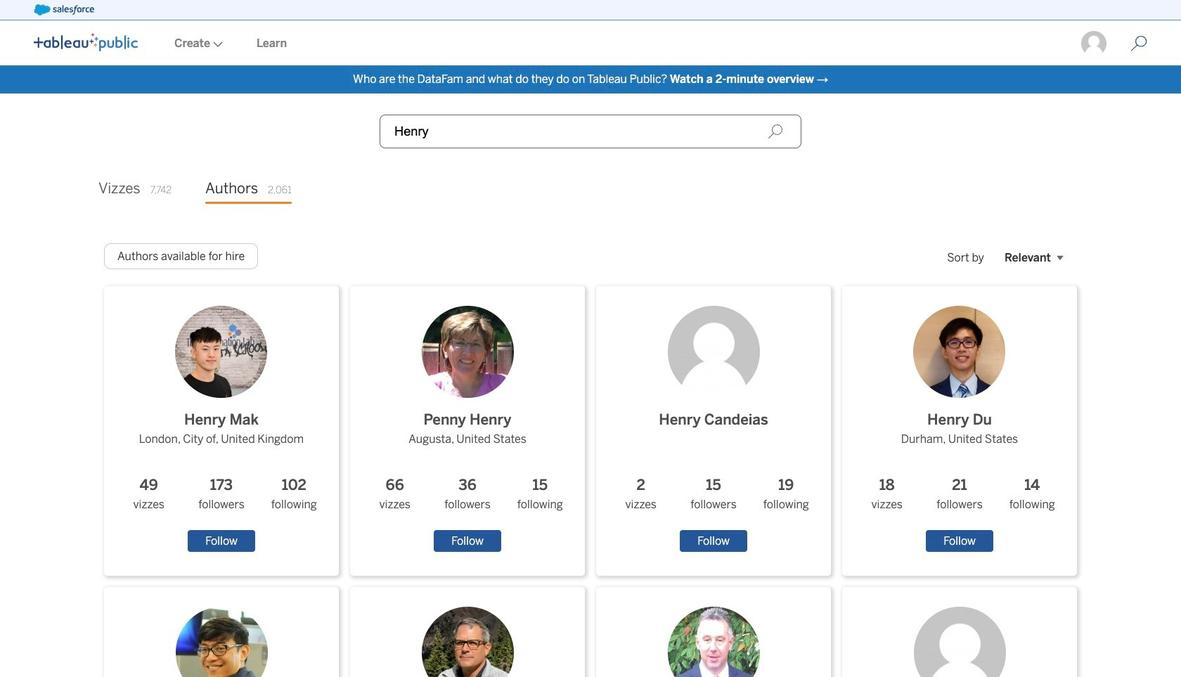 Task type: describe. For each thing, give the bounding box(es) containing it.
avatar image for michael henry image
[[668, 607, 760, 678]]

search image
[[768, 124, 784, 139]]

avatar image for henry candeias image
[[668, 306, 760, 398]]



Task type: vqa. For each thing, say whether or not it's contained in the screenshot.
Add Favorite image for fourth Add Favorite BUTTON from the left
no



Task type: locate. For each thing, give the bounding box(es) containing it.
avatar image for penny henry image
[[422, 306, 514, 398]]

logo image
[[34, 33, 138, 51]]

avatar image for bruce henry image
[[422, 607, 514, 678]]

avatar image for henry du image
[[914, 306, 1006, 398]]

avatar image for henry image
[[914, 607, 1006, 678]]

go to search image
[[1114, 35, 1165, 52]]

avatar image for henry wang image
[[176, 607, 268, 678]]

avatar image for henry mak image
[[176, 306, 268, 398]]

salesforce logo image
[[34, 4, 94, 15]]

create image
[[210, 42, 223, 47]]

Search input field
[[380, 115, 802, 148]]

christina.overa image
[[1081, 30, 1109, 58]]



